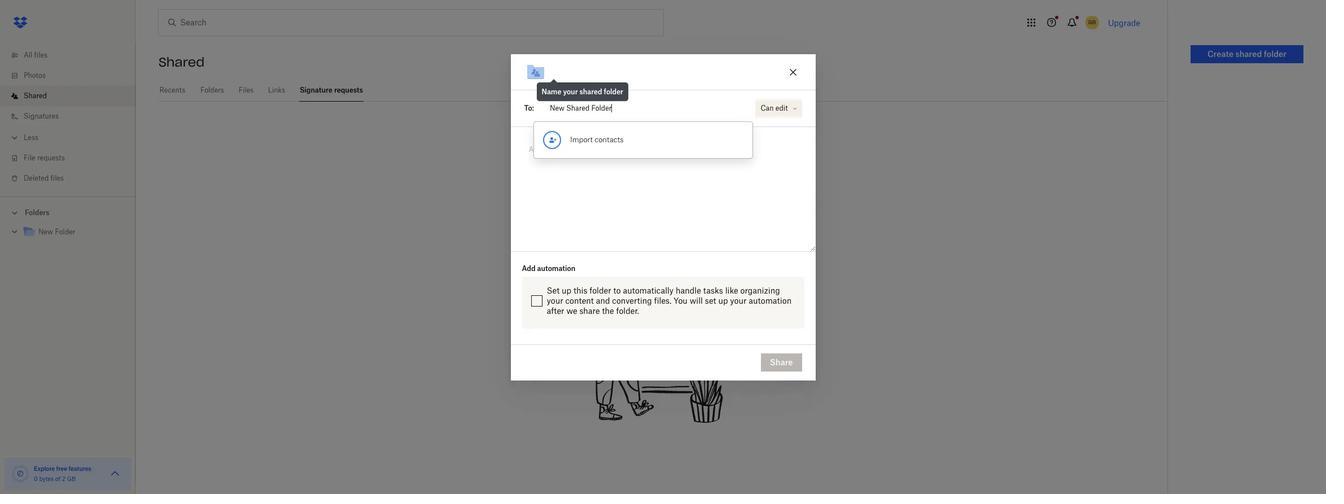 Task type: describe. For each thing, give the bounding box(es) containing it.
signature
[[570, 157, 630, 173]]

folder inside button
[[1264, 49, 1287, 59]]

folders link
[[200, 79, 225, 100]]

edit
[[776, 104, 788, 112]]

converting
[[612, 296, 652, 305]]

automatically
[[623, 285, 674, 295]]

share
[[580, 306, 600, 315]]

create shared folder
[[1208, 49, 1287, 59]]

set
[[705, 296, 716, 305]]

recents
[[160, 86, 185, 94]]

Add a message (optional) text field
[[524, 140, 802, 166]]

requests for signature requests
[[334, 86, 363, 94]]

import
[[570, 135, 593, 144]]

the
[[602, 306, 614, 315]]

files for all files
[[34, 51, 48, 59]]

signature
[[300, 86, 333, 94]]

shared inside button
[[1236, 49, 1262, 59]]

links
[[268, 86, 285, 94]]

deleted files
[[24, 174, 64, 182]]

name your shared folder
[[542, 87, 623, 96]]

all
[[24, 51, 32, 59]]

deleted
[[24, 174, 49, 182]]

signature requests link
[[299, 79, 364, 100]]

photos link
[[9, 66, 136, 86]]

shared list item
[[0, 86, 136, 106]]

deleted files link
[[9, 168, 136, 189]]

folder
[[55, 228, 75, 236]]

to:
[[524, 104, 534, 112]]

can edit
[[761, 104, 788, 112]]

name
[[542, 87, 562, 96]]

file
[[24, 154, 35, 162]]

no signature requests in progress
[[549, 157, 769, 173]]

of
[[55, 475, 60, 482]]

files link
[[238, 79, 254, 100]]

to
[[614, 285, 621, 295]]

file requests link
[[9, 148, 136, 168]]

create shared folder button
[[1191, 45, 1304, 63]]

and
[[596, 296, 610, 305]]

content
[[566, 296, 594, 305]]

will
[[690, 296, 703, 305]]

1 horizontal spatial shared
[[159, 54, 205, 70]]

illustration of an empty shelf image
[[574, 256, 743, 425]]

photos
[[24, 71, 46, 80]]

recents link
[[159, 79, 186, 100]]

folders inside tab list
[[200, 86, 224, 94]]

can
[[761, 104, 774, 112]]

0 horizontal spatial up
[[562, 285, 572, 295]]

contacts
[[595, 135, 624, 144]]

sharing modal dialog
[[511, 54, 816, 471]]

you
[[674, 296, 688, 305]]

shared inside the sharing modal dialog
[[580, 87, 602, 96]]

your up after
[[547, 296, 563, 305]]

free
[[56, 465, 67, 472]]

add
[[522, 264, 536, 272]]

tab list containing recents
[[159, 79, 1168, 102]]

less image
[[9, 132, 20, 143]]

explore free features 0 bytes of 2 gb
[[34, 465, 91, 482]]

folders inside button
[[25, 208, 49, 217]]

explore
[[34, 465, 55, 472]]

links link
[[268, 79, 286, 100]]



Task type: locate. For each thing, give the bounding box(es) containing it.
share
[[770, 357, 793, 367]]

up right set on the right bottom of page
[[719, 296, 728, 305]]

folder
[[1264, 49, 1287, 59], [604, 87, 623, 96], [590, 285, 611, 295]]

1 horizontal spatial up
[[719, 296, 728, 305]]

0 horizontal spatial folders
[[25, 208, 49, 217]]

gb
[[67, 475, 76, 482]]

0 vertical spatial automation
[[537, 264, 576, 272]]

shared right name
[[580, 87, 602, 96]]

folder inside set up this folder to automatically handle tasks like organizing your content and converting files. you will set up your automation after we share the folder.
[[590, 285, 611, 295]]

set up this folder to automatically handle tasks like organizing your content and converting files. you will set up your automation after we share the folder.
[[547, 285, 792, 315]]

folder for set up this folder to automatically handle tasks like organizing your content and converting files. you will set up your automation after we share the folder.
[[590, 285, 611, 295]]

add automation
[[522, 264, 576, 272]]

automation
[[537, 264, 576, 272], [749, 296, 792, 305]]

handle
[[676, 285, 701, 295]]

folders up new
[[25, 208, 49, 217]]

files for deleted files
[[51, 174, 64, 182]]

1 vertical spatial shared
[[24, 91, 47, 100]]

0 horizontal spatial automation
[[537, 264, 576, 272]]

0 vertical spatial folders
[[200, 86, 224, 94]]

2 vertical spatial folder
[[590, 285, 611, 295]]

up
[[562, 285, 572, 295], [719, 296, 728, 305]]

requests right signature
[[334, 86, 363, 94]]

folder up "and"
[[590, 285, 611, 295]]

new folder link
[[23, 225, 126, 240]]

0 vertical spatial files
[[34, 51, 48, 59]]

your down 'like'
[[730, 296, 747, 305]]

in
[[696, 157, 707, 173]]

files right "deleted"
[[51, 174, 64, 182]]

1 vertical spatial automation
[[749, 296, 792, 305]]

0 vertical spatial shared
[[1236, 49, 1262, 59]]

1 vertical spatial folders
[[25, 208, 49, 217]]

less
[[24, 133, 38, 142]]

files
[[34, 51, 48, 59], [51, 174, 64, 182]]

0 horizontal spatial requests
[[37, 154, 65, 162]]

shared inside list item
[[24, 91, 47, 100]]

list containing all files
[[0, 38, 136, 197]]

dropbox image
[[9, 11, 32, 34]]

tab list
[[159, 79, 1168, 102]]

your
[[563, 87, 578, 96], [547, 296, 563, 305], [730, 296, 747, 305]]

requests for file requests
[[37, 154, 65, 162]]

your right name
[[563, 87, 578, 96]]

signatures link
[[9, 106, 136, 126]]

0 horizontal spatial shared
[[580, 87, 602, 96]]

no
[[549, 157, 566, 173]]

Contact name field
[[545, 99, 751, 117]]

1 horizontal spatial automation
[[749, 296, 792, 305]]

0 horizontal spatial shared
[[24, 91, 47, 100]]

folder.
[[616, 306, 639, 315]]

folders left files
[[200, 86, 224, 94]]

Import contacts field
[[534, 97, 753, 158]]

after
[[547, 306, 564, 315]]

1 vertical spatial folder
[[604, 87, 623, 96]]

all files
[[24, 51, 48, 59]]

list
[[0, 38, 136, 197]]

quota usage element
[[11, 465, 29, 483]]

signatures
[[24, 112, 59, 120]]

tasks
[[703, 285, 723, 295]]

progress
[[711, 157, 769, 173]]

automation inside set up this folder to automatically handle tasks like organizing your content and converting files. you will set up your automation after we share the folder.
[[749, 296, 792, 305]]

shared up recents link
[[159, 54, 205, 70]]

files right all
[[34, 51, 48, 59]]

requests left in
[[634, 157, 692, 173]]

files
[[239, 86, 254, 94]]

upgrade link
[[1108, 18, 1141, 27]]

this
[[574, 285, 588, 295]]

1 vertical spatial files
[[51, 174, 64, 182]]

can edit button
[[756, 99, 802, 117]]

bytes
[[39, 475, 54, 482]]

set
[[547, 285, 560, 295]]

0 vertical spatial up
[[562, 285, 572, 295]]

shared right create
[[1236, 49, 1262, 59]]

1 horizontal spatial files
[[51, 174, 64, 182]]

requests
[[334, 86, 363, 94], [37, 154, 65, 162], [634, 157, 692, 173]]

create
[[1208, 49, 1234, 59]]

shared link
[[9, 86, 136, 106]]

0 horizontal spatial files
[[34, 51, 48, 59]]

shared
[[1236, 49, 1262, 59], [580, 87, 602, 96]]

share button
[[761, 353, 802, 372]]

signature requests
[[300, 86, 363, 94]]

1 vertical spatial up
[[719, 296, 728, 305]]

import contacts
[[570, 135, 624, 144]]

automation up set in the bottom left of the page
[[537, 264, 576, 272]]

folder right create
[[1264, 49, 1287, 59]]

folders
[[200, 86, 224, 94], [25, 208, 49, 217]]

0
[[34, 475, 38, 482]]

shared
[[159, 54, 205, 70], [24, 91, 47, 100]]

like
[[725, 285, 738, 295]]

1 horizontal spatial requests
[[334, 86, 363, 94]]

new folder
[[38, 228, 75, 236]]

requests right file
[[37, 154, 65, 162]]

shared down photos
[[24, 91, 47, 100]]

1 horizontal spatial folders
[[200, 86, 224, 94]]

1 horizontal spatial shared
[[1236, 49, 1262, 59]]

2 horizontal spatial requests
[[634, 157, 692, 173]]

new
[[38, 228, 53, 236]]

folder for name your shared folder
[[604, 87, 623, 96]]

folders button
[[0, 204, 136, 221]]

file requests
[[24, 154, 65, 162]]

folder up "contact name" field
[[604, 87, 623, 96]]

organizing
[[741, 285, 780, 295]]

we
[[567, 306, 577, 315]]

0 vertical spatial shared
[[159, 54, 205, 70]]

up right set in the bottom left of the page
[[562, 285, 572, 295]]

features
[[69, 465, 91, 472]]

all files link
[[9, 45, 136, 66]]

1 vertical spatial shared
[[580, 87, 602, 96]]

2
[[62, 475, 65, 482]]

files.
[[654, 296, 672, 305]]

0 vertical spatial folder
[[1264, 49, 1287, 59]]

upgrade
[[1108, 18, 1141, 27]]

automation down the organizing
[[749, 296, 792, 305]]



Task type: vqa. For each thing, say whether or not it's contained in the screenshot.
To:
yes



